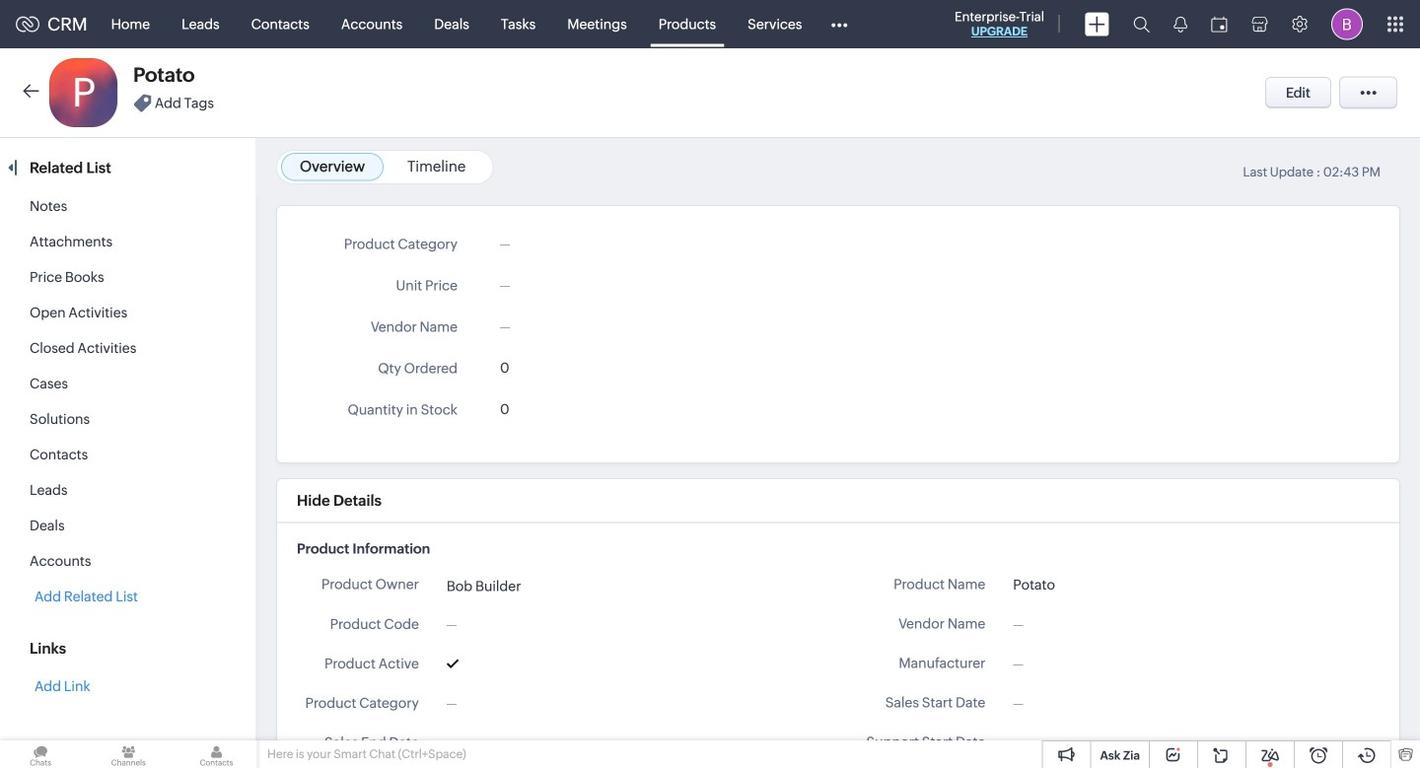 Task type: vqa. For each thing, say whether or not it's contained in the screenshot.
Lead Status -None-
no



Task type: locate. For each thing, give the bounding box(es) containing it.
create menu element
[[1073, 0, 1122, 48]]

search image
[[1134, 16, 1150, 33]]

logo image
[[16, 16, 39, 32]]

calendar image
[[1211, 16, 1228, 32]]

contacts image
[[176, 741, 257, 769]]

profile image
[[1332, 8, 1363, 40]]



Task type: describe. For each thing, give the bounding box(es) containing it.
search element
[[1122, 0, 1162, 48]]

profile element
[[1320, 0, 1375, 48]]

Other Modules field
[[818, 8, 861, 40]]

signals image
[[1174, 16, 1188, 33]]

create menu image
[[1085, 12, 1110, 36]]

chats image
[[0, 741, 81, 769]]

signals element
[[1162, 0, 1200, 48]]

channels image
[[88, 741, 169, 769]]



